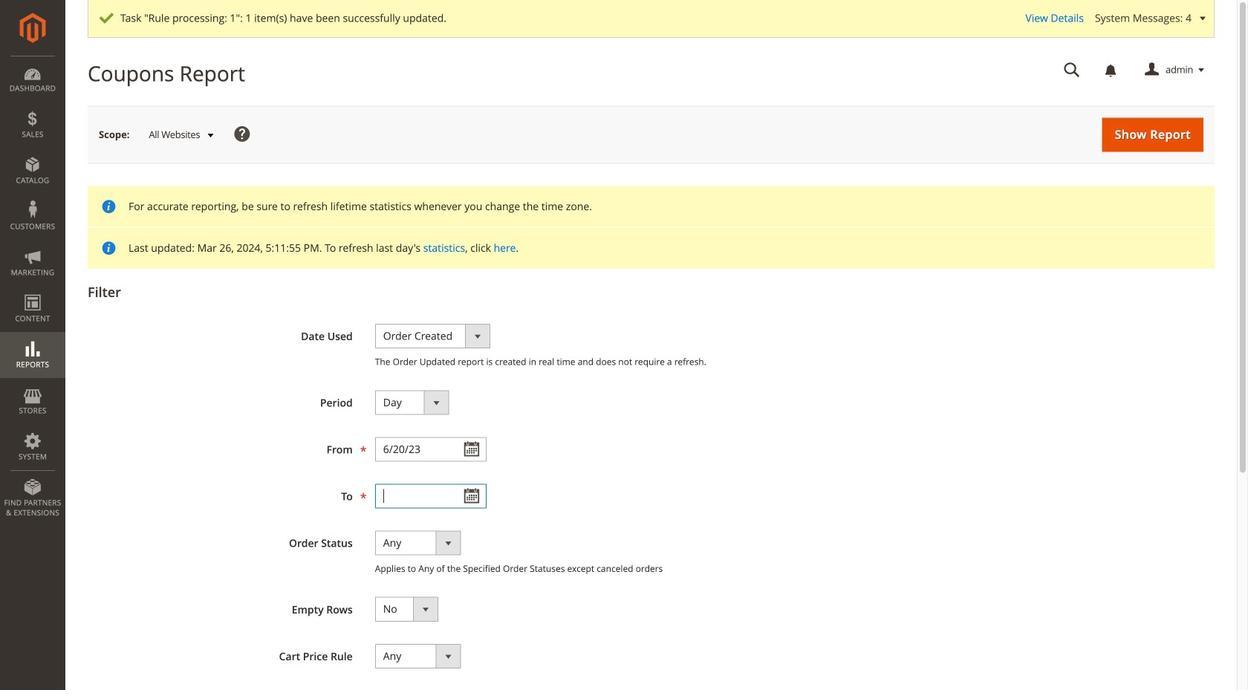 Task type: locate. For each thing, give the bounding box(es) containing it.
magento admin panel image
[[20, 13, 46, 43]]

None text field
[[375, 437, 487, 462], [375, 484, 487, 509], [375, 437, 487, 462], [375, 484, 487, 509]]

menu bar
[[0, 56, 65, 526]]

None text field
[[1054, 57, 1091, 83]]



